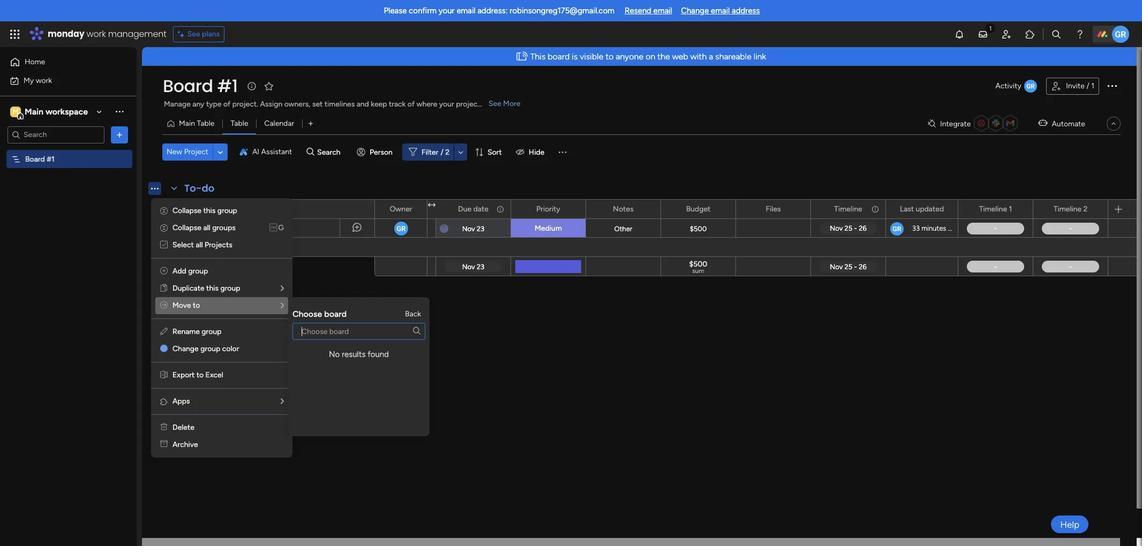 Task type: vqa. For each thing, say whether or not it's contained in the screenshot.
Collapse corresponding to Collapse all groups
yes



Task type: describe. For each thing, give the bounding box(es) containing it.
dapulse integrations image
[[928, 120, 936, 128]]

search image
[[413, 328, 421, 335]]

Budget field
[[684, 203, 714, 215]]

duplicate this group
[[173, 284, 240, 293]]

add for add group
[[173, 267, 186, 276]]

calendar button
[[256, 115, 302, 132]]

updated
[[916, 204, 944, 214]]

ago
[[948, 225, 960, 233]]

see plans
[[187, 29, 220, 39]]

person button
[[353, 144, 399, 161]]

with
[[691, 51, 707, 62]]

change email address link
[[681, 6, 760, 16]]

board for choose
[[324, 309, 347, 319]]

invite members image
[[1002, 29, 1012, 40]]

shareable
[[716, 51, 752, 62]]

notifications image
[[954, 29, 965, 40]]

search everything image
[[1051, 29, 1062, 40]]

arrow down image
[[455, 146, 467, 159]]

choose board
[[293, 309, 347, 319]]

monday work management
[[48, 28, 167, 40]]

group up groups
[[217, 206, 237, 215]]

select
[[173, 241, 194, 250]]

main for main workspace
[[25, 106, 43, 117]]

help image
[[1075, 29, 1086, 40]]

23
[[477, 225, 485, 233]]

confirm
[[409, 6, 437, 16]]

resend email link
[[625, 6, 673, 16]]

my
[[24, 76, 34, 85]]

apps
[[173, 397, 190, 406]]

collapse for collapse all groups
[[173, 223, 201, 233]]

m
[[12, 107, 19, 116]]

assign
[[260, 100, 283, 109]]

column information image
[[496, 205, 505, 214]]

duplicate
[[173, 284, 205, 293]]

export
[[173, 371, 195, 380]]

work for monday
[[87, 28, 106, 40]]

files
[[766, 204, 781, 214]]

my work
[[24, 76, 52, 85]]

see for see plans
[[187, 29, 200, 39]]

help button
[[1052, 516, 1089, 534]]

inbox image
[[978, 29, 989, 40]]

new project button
[[162, 144, 213, 161]]

work for my
[[36, 76, 52, 85]]

Files field
[[763, 203, 784, 215]]

g
[[278, 223, 284, 233]]

home button
[[6, 54, 115, 71]]

$500 for $500
[[690, 225, 707, 233]]

email for resend email
[[654, 6, 673, 16]]

set
[[312, 100, 323, 109]]

1 vertical spatial your
[[439, 100, 454, 109]]

2 inside field
[[1084, 204, 1088, 214]]

manage any type of project. assign owners, set timelines and keep track of where your project stands.
[[164, 100, 506, 109]]

anyone
[[616, 51, 644, 62]]

Owner field
[[387, 203, 415, 215]]

a
[[709, 51, 713, 62]]

help
[[1061, 520, 1080, 530]]

excel
[[206, 371, 223, 380]]

monday
[[48, 28, 84, 40]]

hide button
[[512, 144, 551, 161]]

activity
[[996, 81, 1022, 91]]

$500 for $500 sum
[[689, 260, 708, 269]]

integrate
[[940, 119, 971, 128]]

see plans button
[[173, 26, 225, 42]]

project
[[456, 100, 480, 109]]

email for change email address
[[711, 6, 730, 16]]

link
[[754, 51, 766, 62]]

change email address
[[681, 6, 760, 16]]

v2 shortcuts ctrl image
[[270, 223, 277, 233]]

any
[[193, 100, 204, 109]]

delete
[[173, 423, 194, 432]]

choose board heading
[[293, 308, 397, 321]]

person
[[370, 148, 393, 157]]

group left color at the bottom
[[201, 345, 220, 354]]

back
[[405, 310, 421, 319]]

to for move to
[[193, 301, 200, 310]]

ai
[[252, 147, 259, 156]]

/ for 2
[[441, 148, 444, 157]]

see more
[[489, 99, 521, 108]]

board #1 inside "list box"
[[25, 155, 55, 164]]

see more link
[[488, 99, 522, 109]]

1 inside 'button'
[[1092, 81, 1095, 91]]

add to favorites image
[[264, 81, 274, 91]]

apps image
[[1025, 29, 1036, 40]]

ai assistant button
[[235, 144, 297, 161]]

list arrow image for to
[[281, 302, 284, 310]]

all for select
[[196, 241, 203, 250]]

do
[[202, 182, 215, 195]]

project inside button
[[184, 147, 208, 156]]

project for project
[[267, 204, 292, 213]]

change for change group color
[[173, 345, 199, 354]]

v2 add outline image
[[160, 267, 168, 276]]

timeline for timeline 1
[[980, 204, 1008, 214]]

Search in workspace field
[[23, 129, 89, 141]]

address
[[732, 6, 760, 16]]

$500 sum
[[689, 260, 708, 275]]

board for this
[[548, 51, 570, 62]]

0 vertical spatial 2
[[446, 148, 450, 157]]

rename
[[173, 327, 200, 337]]

timeline for timeline
[[835, 204, 863, 214]]

where
[[417, 100, 438, 109]]

automate
[[1052, 119, 1086, 128]]

select product image
[[10, 29, 20, 40]]

collapse this group
[[173, 206, 237, 215]]

3
[[229, 224, 233, 233]]

my work button
[[6, 72, 115, 89]]

add for add new group
[[183, 300, 197, 309]]

apps image
[[160, 398, 168, 406]]

table button
[[223, 115, 256, 132]]

2 of from the left
[[408, 100, 415, 109]]

group up duplicate this group
[[188, 267, 208, 276]]

0 vertical spatial to
[[606, 51, 614, 62]]

workspace selection element
[[10, 105, 90, 119]]

track
[[389, 100, 406, 109]]

rename group
[[173, 327, 222, 337]]

1 of from the left
[[223, 100, 231, 109]]

sum
[[693, 267, 705, 275]]

project 3
[[203, 224, 233, 233]]

group up add new group
[[220, 284, 240, 293]]

Due date field
[[456, 203, 491, 215]]

move
[[173, 301, 191, 310]]

ai logo image
[[239, 148, 248, 156]]

last
[[900, 204, 914, 214]]

due date
[[458, 204, 489, 214]]

To-do field
[[182, 182, 217, 196]]

budget
[[686, 204, 711, 214]]

angle down image
[[218, 148, 223, 156]]

add view image
[[309, 120, 313, 128]]

address:
[[478, 6, 508, 16]]



Task type: locate. For each thing, give the bounding box(es) containing it.
v2 expand column image
[[428, 201, 436, 210]]

project for project 3
[[203, 224, 227, 233]]

project left 3
[[203, 224, 227, 233]]

1 horizontal spatial #1
[[217, 74, 238, 98]]

project up g
[[267, 204, 292, 213]]

main right the workspace icon
[[25, 106, 43, 117]]

this up collapse all groups
[[203, 206, 216, 215]]

33 minutes ago
[[913, 225, 960, 233]]

to-
[[184, 182, 202, 195]]

your right confirm at the top of page
[[439, 6, 455, 16]]

export to excel
[[173, 371, 223, 380]]

2
[[446, 148, 450, 157], [1084, 204, 1088, 214]]

to for export to excel
[[197, 371, 204, 380]]

3 timeline from the left
[[1054, 204, 1082, 214]]

v2 delete line image
[[160, 423, 168, 432]]

#1 down 'search in workspace' field
[[47, 155, 55, 164]]

0 horizontal spatial change
[[173, 345, 199, 354]]

0 vertical spatial board
[[163, 74, 213, 98]]

0 horizontal spatial all
[[196, 241, 203, 250]]

$500
[[690, 225, 707, 233], [689, 260, 708, 269]]

1 vertical spatial board
[[324, 309, 347, 319]]

1 vertical spatial project
[[267, 204, 292, 213]]

0 vertical spatial your
[[439, 6, 455, 16]]

board #1
[[163, 74, 238, 98], [25, 155, 55, 164]]

invite
[[1066, 81, 1085, 91]]

1 horizontal spatial work
[[87, 28, 106, 40]]

list arrow image for this
[[281, 285, 284, 293]]

2 table from the left
[[231, 119, 248, 128]]

2 collapse from the top
[[173, 223, 201, 233]]

v2 circle image
[[160, 345, 168, 354]]

3 email from the left
[[711, 6, 730, 16]]

1 vertical spatial svg image
[[160, 222, 168, 235]]

work right the monday
[[87, 28, 106, 40]]

dapulse archived image
[[160, 441, 168, 450]]

Board #1 field
[[160, 74, 240, 98]]

choose
[[293, 309, 322, 319]]

web
[[672, 51, 689, 62]]

Timeline 1 field
[[977, 203, 1015, 215]]

all right select
[[196, 241, 203, 250]]

this up add new group
[[206, 284, 219, 293]]

1 vertical spatial work
[[36, 76, 52, 85]]

project right new
[[184, 147, 208, 156]]

main table button
[[162, 115, 223, 132]]

0 vertical spatial project
[[184, 147, 208, 156]]

1 horizontal spatial timeline
[[980, 204, 1008, 214]]

0 vertical spatial /
[[1087, 81, 1090, 91]]

0 vertical spatial $500
[[690, 225, 707, 233]]

group inside button
[[215, 300, 235, 309]]

1 vertical spatial $500
[[689, 260, 708, 269]]

work inside 'button'
[[36, 76, 52, 85]]

0 horizontal spatial 2
[[446, 148, 450, 157]]

v2 search image
[[307, 146, 315, 158]]

0 vertical spatial board
[[548, 51, 570, 62]]

1 vertical spatial #1
[[47, 155, 55, 164]]

2 horizontal spatial email
[[711, 6, 730, 16]]

more
[[503, 99, 521, 108]]

option
[[0, 150, 137, 152]]

board
[[163, 74, 213, 98], [25, 155, 45, 164]]

is
[[572, 51, 578, 62]]

collapse board header image
[[1110, 120, 1118, 128]]

back button
[[401, 306, 426, 323]]

svg image for collapse all groups
[[160, 222, 168, 235]]

collapse
[[173, 206, 201, 215], [173, 223, 201, 233]]

board #1 list box
[[0, 148, 137, 313]]

assistant
[[261, 147, 292, 156]]

0 horizontal spatial 1
[[1009, 204, 1013, 214]]

main workspace
[[25, 106, 88, 117]]

email
[[457, 6, 476, 16], [654, 6, 673, 16], [711, 6, 730, 16]]

this
[[203, 206, 216, 215], [206, 284, 219, 293]]

to left excel on the bottom left of page
[[197, 371, 204, 380]]

add group
[[173, 267, 208, 276]]

0 vertical spatial collapse
[[173, 206, 201, 215]]

1 vertical spatial to
[[193, 301, 200, 310]]

None search field
[[293, 323, 426, 340]]

add down duplicate
[[183, 300, 197, 309]]

0 horizontal spatial timeline
[[835, 204, 863, 214]]

collapse down to-
[[173, 206, 201, 215]]

owners,
[[284, 100, 311, 109]]

2 horizontal spatial timeline
[[1054, 204, 1082, 214]]

1 list arrow image from the top
[[281, 285, 284, 293]]

notes
[[613, 204, 634, 214]]

change for change email address
[[681, 6, 709, 16]]

group right new
[[215, 300, 235, 309]]

board inside "list box"
[[25, 155, 45, 164]]

1 horizontal spatial change
[[681, 6, 709, 16]]

see left "plans" at the left top
[[187, 29, 200, 39]]

0 vertical spatial board #1
[[163, 74, 238, 98]]

resend
[[625, 6, 652, 16]]

/ right filter
[[441, 148, 444, 157]]

see inside button
[[187, 29, 200, 39]]

column information image
[[871, 205, 880, 214]]

workspace options image
[[114, 106, 125, 117]]

1 horizontal spatial all
[[203, 223, 210, 233]]

management
[[108, 28, 167, 40]]

0 vertical spatial svg image
[[160, 205, 168, 218]]

1 horizontal spatial board
[[548, 51, 570, 62]]

filter
[[422, 148, 439, 157]]

groups
[[212, 223, 236, 233]]

1 vertical spatial list arrow image
[[281, 302, 284, 310]]

table inside button
[[231, 119, 248, 128]]

timeline inside field
[[980, 204, 1008, 214]]

main down manage
[[179, 119, 195, 128]]

email right resend
[[654, 6, 673, 16]]

1 collapse from the top
[[173, 206, 201, 215]]

1 vertical spatial board #1
[[25, 155, 55, 164]]

home
[[25, 57, 45, 66]]

new
[[167, 147, 182, 156]]

see left the more on the top left of the page
[[489, 99, 502, 108]]

timeline 1
[[980, 204, 1013, 214]]

sort button
[[471, 144, 509, 161]]

Choose board search field
[[293, 323, 426, 340]]

see for see more
[[489, 99, 502, 108]]

board down 'search in workspace' field
[[25, 155, 45, 164]]

results
[[342, 350, 366, 359]]

svg image for collapse this group
[[160, 205, 168, 218]]

timeline 2
[[1054, 204, 1088, 214]]

1 vertical spatial add
[[183, 300, 197, 309]]

of right track
[[408, 100, 415, 109]]

this for collapse
[[203, 206, 216, 215]]

type
[[206, 100, 222, 109]]

minutes
[[922, 225, 947, 233]]

to-do
[[184, 182, 215, 195]]

board inside choose board heading
[[324, 309, 347, 319]]

v2 checkbox small outline image
[[160, 241, 168, 250]]

1 vertical spatial board
[[25, 155, 45, 164]]

0 horizontal spatial see
[[187, 29, 200, 39]]

the
[[658, 51, 670, 62]]

table down 'project.'
[[231, 119, 248, 128]]

show board description image
[[245, 81, 258, 92]]

0 horizontal spatial board
[[324, 309, 347, 319]]

to right visible
[[606, 51, 614, 62]]

Search field
[[315, 145, 347, 160]]

1 timeline from the left
[[835, 204, 863, 214]]

0 horizontal spatial email
[[457, 6, 476, 16]]

all left groups
[[203, 223, 210, 233]]

filter / 2
[[422, 148, 450, 157]]

0 horizontal spatial table
[[197, 119, 215, 128]]

your right the where
[[439, 100, 454, 109]]

1 horizontal spatial board #1
[[163, 74, 238, 98]]

robinsongreg175@gmail.com
[[510, 6, 615, 16]]

0 horizontal spatial #1
[[47, 155, 55, 164]]

board #1 up any
[[163, 74, 238, 98]]

#1 inside "list box"
[[47, 155, 55, 164]]

board left is
[[548, 51, 570, 62]]

other
[[615, 225, 633, 233]]

3 list arrow image from the top
[[281, 398, 284, 406]]

main table
[[179, 119, 215, 128]]

0 vertical spatial list arrow image
[[281, 285, 284, 293]]

Timeline 2 field
[[1051, 203, 1091, 215]]

1 inside field
[[1009, 204, 1013, 214]]

1 horizontal spatial 2
[[1084, 204, 1088, 214]]

add right v2 add outline icon
[[173, 267, 186, 276]]

2 svg image from the top
[[160, 222, 168, 235]]

all
[[203, 223, 210, 233], [196, 241, 203, 250]]

1 vertical spatial see
[[489, 99, 502, 108]]

0 vertical spatial 1
[[1092, 81, 1095, 91]]

to
[[606, 51, 614, 62], [193, 301, 200, 310], [197, 371, 204, 380]]

archive
[[173, 441, 198, 450]]

options image
[[1106, 79, 1119, 92]]

project.
[[232, 100, 258, 109]]

2 vertical spatial to
[[197, 371, 204, 380]]

0 horizontal spatial work
[[36, 76, 52, 85]]

workspace
[[46, 106, 88, 117]]

/ for 1
[[1087, 81, 1090, 91]]

1 horizontal spatial 1
[[1092, 81, 1095, 91]]

add inside button
[[183, 300, 197, 309]]

work
[[87, 28, 106, 40], [36, 76, 52, 85]]

1 vertical spatial collapse
[[173, 223, 201, 233]]

nov 23
[[462, 225, 485, 233]]

v2 export to excel outline image
[[160, 371, 168, 380]]

1 horizontal spatial table
[[231, 119, 248, 128]]

1 vertical spatial main
[[179, 119, 195, 128]]

v2 duplicate o image
[[161, 284, 167, 293]]

on
[[646, 51, 656, 62]]

2 timeline from the left
[[980, 204, 1008, 214]]

greg robinson image
[[1113, 26, 1130, 43]]

0 horizontal spatial board
[[25, 155, 45, 164]]

1 horizontal spatial board
[[163, 74, 213, 98]]

1 vertical spatial /
[[441, 148, 444, 157]]

Notes field
[[611, 203, 637, 215]]

1 horizontal spatial main
[[179, 119, 195, 128]]

0 horizontal spatial board #1
[[25, 155, 55, 164]]

manage
[[164, 100, 191, 109]]

add
[[173, 267, 186, 276], [183, 300, 197, 309]]

1 vertical spatial 1
[[1009, 204, 1013, 214]]

1 horizontal spatial email
[[654, 6, 673, 16]]

sort
[[488, 148, 502, 157]]

priority
[[537, 204, 561, 214]]

1 vertical spatial 2
[[1084, 204, 1088, 214]]

2 vertical spatial list arrow image
[[281, 398, 284, 406]]

group up change group color
[[202, 327, 222, 337]]

visible
[[580, 51, 604, 62]]

/
[[1087, 81, 1090, 91], [441, 148, 444, 157]]

0 horizontal spatial of
[[223, 100, 231, 109]]

main inside button
[[179, 119, 195, 128]]

list arrow image
[[281, 285, 284, 293], [281, 302, 284, 310], [281, 398, 284, 406]]

0 vertical spatial main
[[25, 106, 43, 117]]

1 email from the left
[[457, 6, 476, 16]]

calendar
[[264, 119, 294, 128]]

autopilot image
[[1039, 116, 1048, 130]]

1 vertical spatial change
[[173, 345, 199, 354]]

menu image
[[558, 147, 568, 158]]

timeline for timeline 2
[[1054, 204, 1082, 214]]

email left address
[[711, 6, 730, 16]]

0 vertical spatial add
[[173, 267, 186, 276]]

change up with at top
[[681, 6, 709, 16]]

1 horizontal spatial of
[[408, 100, 415, 109]]

1 vertical spatial this
[[206, 284, 219, 293]]

animation image
[[513, 48, 531, 65]]

change group color
[[173, 345, 239, 354]]

all for collapse
[[203, 223, 210, 233]]

date
[[474, 204, 489, 214]]

activity button
[[992, 78, 1042, 95]]

0 horizontal spatial /
[[441, 148, 444, 157]]

medium
[[535, 224, 562, 233]]

of
[[223, 100, 231, 109], [408, 100, 415, 109]]

0 vertical spatial work
[[87, 28, 106, 40]]

change down rename
[[173, 345, 199, 354]]

1 svg image from the top
[[160, 205, 168, 218]]

work right the my
[[36, 76, 52, 85]]

Last updated field
[[898, 203, 947, 215]]

v2 edit line image
[[160, 327, 168, 337]]

0 vertical spatial all
[[203, 223, 210, 233]]

add new group button
[[163, 296, 240, 313]]

select all projects
[[173, 241, 232, 250]]

email left address:
[[457, 6, 476, 16]]

stands.
[[482, 100, 506, 109]]

#1 up type
[[217, 74, 238, 98]]

table
[[197, 119, 215, 128], [231, 119, 248, 128]]

/ right invite
[[1087, 81, 1090, 91]]

collapse for collapse this group
[[173, 206, 201, 215]]

of right type
[[223, 100, 231, 109]]

1 horizontal spatial /
[[1087, 81, 1090, 91]]

table down any
[[197, 119, 215, 128]]

keep
[[371, 100, 387, 109]]

resend email
[[625, 6, 673, 16]]

/ inside 'button'
[[1087, 81, 1090, 91]]

1 vertical spatial all
[[196, 241, 203, 250]]

workspace image
[[10, 106, 21, 118]]

1 table from the left
[[197, 119, 215, 128]]

0 vertical spatial this
[[203, 206, 216, 215]]

board up any
[[163, 74, 213, 98]]

collapse all groups
[[173, 223, 236, 233]]

2 email from the left
[[654, 6, 673, 16]]

hide
[[529, 148, 545, 157]]

v2 moveto o image
[[160, 301, 168, 310]]

options image
[[114, 129, 125, 140]]

2 list arrow image from the top
[[281, 302, 284, 310]]

this for duplicate
[[206, 284, 219, 293]]

Timeline field
[[832, 203, 865, 215]]

move to
[[173, 301, 200, 310]]

this
[[531, 51, 546, 62]]

0 vertical spatial see
[[187, 29, 200, 39]]

1 horizontal spatial see
[[489, 99, 502, 108]]

svg image
[[160, 205, 168, 218], [160, 222, 168, 235]]

0 vertical spatial change
[[681, 6, 709, 16]]

ai assistant
[[252, 147, 292, 156]]

Priority field
[[534, 203, 563, 215]]

0 horizontal spatial main
[[25, 106, 43, 117]]

1 image
[[986, 22, 996, 34]]

board right choose in the left bottom of the page
[[324, 309, 347, 319]]

table inside button
[[197, 119, 215, 128]]

0 vertical spatial #1
[[217, 74, 238, 98]]

plans
[[202, 29, 220, 39]]

main for main table
[[179, 119, 195, 128]]

board #1 down 'search in workspace' field
[[25, 155, 55, 164]]

main inside workspace selection element
[[25, 106, 43, 117]]

to right move
[[193, 301, 200, 310]]

collapse up select
[[173, 223, 201, 233]]

1
[[1092, 81, 1095, 91], [1009, 204, 1013, 214]]

2 vertical spatial project
[[203, 224, 227, 233]]



